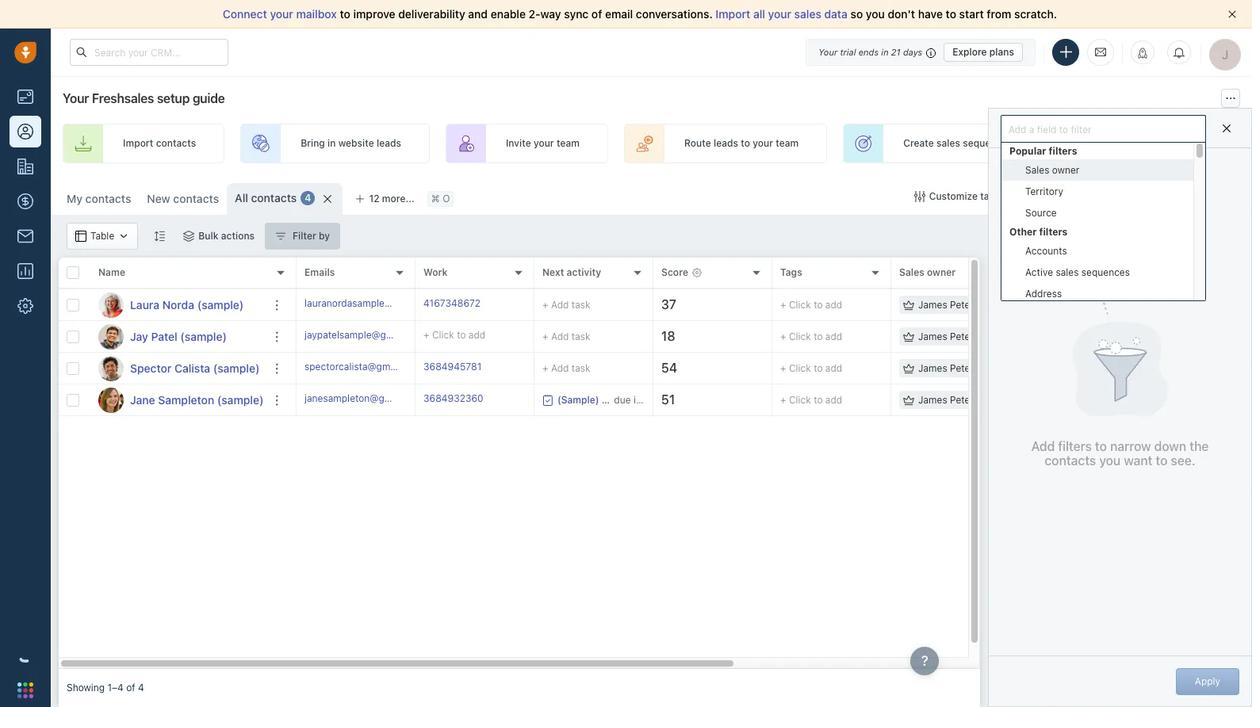 Task type: vqa. For each thing, say whether or not it's contained in the screenshot.
the 'popular' on the right of the page
yes



Task type: describe. For each thing, give the bounding box(es) containing it.
conversations.
[[636, 7, 713, 21]]

connect your mailbox link
[[223, 7, 340, 21]]

james for 54
[[918, 362, 947, 374]]

don't
[[888, 7, 915, 21]]

set up your sales pipeline link
[[1052, 124, 1252, 163]]

spector
[[130, 361, 172, 375]]

your right all
[[768, 7, 792, 21]]

plans
[[990, 46, 1014, 57]]

jay patel (sample)
[[130, 330, 227, 343]]

patel
[[151, 330, 177, 343]]

explore plans
[[953, 46, 1014, 57]]

task for 18
[[572, 330, 590, 342]]

next
[[542, 267, 564, 279]]

connect
[[223, 7, 267, 21]]

you inside add filters to narrow down the contacts you want to see.
[[1099, 454, 1121, 468]]

3684932360
[[424, 392, 484, 404]]

1 vertical spatial of
[[126, 682, 135, 694]]

l image
[[98, 292, 124, 318]]

peterson for 37
[[950, 299, 990, 311]]

all contacts 4
[[235, 191, 311, 205]]

work
[[424, 267, 448, 279]]

contacts right all
[[251, 191, 297, 205]]

all
[[235, 191, 248, 205]]

21
[[891, 46, 901, 57]]

+ click to add for 51
[[780, 394, 842, 406]]

add inside add filters to narrow down the contacts you want to see.
[[1031, 440, 1055, 454]]

1 vertical spatial 4
[[138, 682, 144, 694]]

1 leads from the left
[[377, 138, 401, 149]]

o
[[443, 193, 450, 205]]

the
[[1190, 440, 1209, 454]]

add for 54
[[825, 362, 842, 374]]

press space to select this row. row containing jay patel (sample)
[[59, 321, 297, 353]]

bulk
[[198, 230, 219, 242]]

12 more... button
[[347, 188, 423, 210]]

group for popular filters
[[1002, 159, 1194, 223]]

container_wx8msf4aqz5i3rn1 image for bulk actions button
[[183, 231, 195, 242]]

spectorcalista@gmail.com 3684945781
[[305, 361, 482, 373]]

s image
[[98, 356, 124, 381]]

filter
[[293, 230, 316, 242]]

owner inside option
[[1052, 164, 1080, 176]]

sales owner inside grid
[[899, 267, 956, 279]]

connect your mailbox to improve deliverability and enable 2-way sync of email conversations. import all your sales data so you don't have to start from scratch.
[[223, 7, 1057, 21]]

click for 51
[[789, 394, 811, 406]]

4167348672 link
[[424, 297, 481, 313]]

days
[[903, 46, 923, 57]]

+ add task for 54
[[542, 362, 590, 374]]

(sample) for jay patel (sample)
[[180, 330, 227, 343]]

popular
[[1010, 145, 1046, 157]]

lauranordasample@gmail.com
[[305, 297, 439, 309]]

sales owner inside option
[[1025, 164, 1080, 176]]

your inside 'link'
[[534, 138, 554, 149]]

all contacts link
[[235, 190, 297, 206]]

invite your team link
[[446, 124, 608, 163]]

peterson for 18
[[950, 331, 990, 343]]

contacts inside button
[[1076, 190, 1116, 202]]

janesampleton@gmail.com 3684932360
[[305, 392, 484, 404]]

james peterson for 18
[[918, 331, 990, 343]]

group for other filters
[[1002, 240, 1194, 707]]

james peterson for 54
[[918, 362, 990, 374]]

send email image
[[1095, 45, 1106, 59]]

table button
[[67, 223, 138, 250]]

1 horizontal spatial import
[[716, 7, 750, 21]]

add inside button
[[1181, 190, 1199, 202]]

name
[[98, 267, 125, 279]]

name row
[[59, 258, 297, 289]]

trial
[[840, 46, 856, 57]]

container_wx8msf4aqz5i3rn1 image for 'customize table' button
[[914, 191, 925, 202]]

4167348672
[[424, 297, 481, 309]]

filters for other
[[1039, 226, 1068, 238]]

new contacts
[[147, 192, 219, 205]]

sales left the pipeline
[[1167, 138, 1191, 149]]

improve
[[353, 7, 395, 21]]

(sample) for spector calista (sample)
[[213, 361, 260, 375]]

address option
[[1002, 283, 1194, 304]]

task for 54
[[572, 362, 590, 374]]

want
[[1124, 454, 1153, 468]]

filters for popular
[[1049, 145, 1077, 157]]

Search your CRM... text field
[[70, 39, 228, 66]]

bring in website leads
[[301, 138, 401, 149]]

customize table button
[[904, 183, 1014, 210]]

style_myh0__igzzd8unmi image
[[154, 230, 165, 241]]

12
[[369, 193, 380, 205]]

address
[[1025, 287, 1062, 299]]

ends
[[859, 46, 879, 57]]

from
[[987, 7, 1012, 21]]

up
[[1130, 138, 1142, 149]]

3684945781
[[424, 361, 482, 373]]

owner inside grid
[[927, 267, 956, 279]]

to inside 'dropdown button'
[[1060, 122, 1069, 134]]

way
[[540, 7, 561, 21]]

next activity
[[542, 267, 601, 279]]

+ click to add for 37
[[780, 299, 842, 311]]

0 horizontal spatial sales
[[899, 267, 925, 279]]

3684932360 link
[[424, 392, 484, 409]]

guide
[[193, 91, 225, 105]]

press space to select this row. row containing 37
[[297, 289, 1252, 321]]

enable
[[491, 7, 526, 21]]

route leads to your team link
[[624, 124, 827, 163]]

active sales sequences option
[[1002, 261, 1194, 283]]

calista
[[174, 361, 210, 375]]

press space to select this row. row containing spector calista (sample)
[[59, 353, 297, 385]]

new
[[147, 192, 170, 205]]

spectorcalista@gmail.com
[[305, 361, 422, 373]]

create sales sequence link
[[843, 124, 1036, 163]]

score
[[661, 267, 688, 279]]

bulk actions button
[[173, 223, 265, 250]]

Add a field to filter search field
[[1005, 119, 1202, 141]]

+ add task for 18
[[542, 330, 590, 342]]

add for 37
[[825, 299, 842, 311]]

your for your freshsales setup guide
[[63, 91, 89, 105]]

explore
[[953, 46, 987, 57]]

⌘ o
[[431, 193, 450, 205]]

4 inside the all contacts 4
[[305, 192, 311, 204]]

my contacts
[[67, 192, 131, 205]]

set
[[1112, 138, 1128, 149]]

grid containing 37
[[59, 258, 1252, 669]]

jaypatelsample@gmail.com link
[[305, 328, 426, 345]]

option containing other filters
[[1002, 223, 1194, 707]]

press space to select this row. row containing 54
[[297, 353, 1252, 385]]

sequence
[[963, 138, 1008, 149]]

+ add task for 37
[[542, 299, 590, 310]]

email
[[605, 7, 633, 21]]

your left mailbox
[[270, 7, 293, 21]]

mailbox
[[296, 7, 337, 21]]

tags
[[780, 267, 802, 279]]

press space to select this row. row containing 18
[[297, 321, 1252, 353]]

import for import contacts link at the left
[[123, 138, 153, 149]]

a
[[1030, 122, 1035, 134]]

showing
[[67, 682, 105, 694]]

create sales sequence
[[903, 138, 1008, 149]]

norda
[[162, 298, 194, 311]]

james peterson for 51
[[918, 394, 990, 406]]

add contact
[[1181, 190, 1236, 202]]

jay
[[130, 330, 148, 343]]

your right "route"
[[753, 138, 773, 149]]

filter by button
[[265, 223, 340, 250]]

jane sampleton (sample)
[[130, 393, 264, 406]]

customize
[[929, 190, 978, 202]]

click for 37
[[789, 299, 811, 311]]

and
[[468, 7, 488, 21]]



Task type: locate. For each thing, give the bounding box(es) containing it.
active sales sequences
[[1025, 266, 1130, 278]]

1 horizontal spatial owner
[[1052, 164, 1080, 176]]

peterson for 51
[[950, 394, 990, 406]]

1 horizontal spatial you
[[1099, 454, 1121, 468]]

0 vertical spatial task
[[572, 299, 590, 310]]

filters down "add a field to filter"
[[1049, 145, 1077, 157]]

jaypatelsample@gmail.com
[[305, 329, 426, 341]]

0 horizontal spatial team
[[557, 138, 580, 149]]

add inside 'dropdown button'
[[1010, 122, 1027, 134]]

janesampleton@gmail.com link
[[305, 392, 425, 409]]

invite your team
[[506, 138, 580, 149]]

4 + click to add from the top
[[780, 394, 842, 406]]

group containing sales owner
[[1002, 159, 1194, 223]]

click for 18
[[789, 331, 811, 343]]

0 horizontal spatial of
[[126, 682, 135, 694]]

down
[[1155, 440, 1187, 454]]

click for 54
[[789, 362, 811, 374]]

0 vertical spatial your
[[819, 46, 838, 57]]

team inside 'link'
[[557, 138, 580, 149]]

2 james peterson from the top
[[918, 331, 990, 343]]

1 j image from the top
[[98, 324, 124, 349]]

add for 18
[[825, 331, 842, 343]]

start
[[959, 7, 984, 21]]

your left freshsales
[[63, 91, 89, 105]]

in
[[881, 46, 889, 57], [328, 138, 336, 149]]

1 vertical spatial import
[[123, 138, 153, 149]]

2 james from the top
[[918, 331, 947, 343]]

sales left data
[[794, 7, 822, 21]]

1 + add task from the top
[[542, 299, 590, 310]]

import contacts for import contacts link at the left
[[123, 138, 196, 149]]

4
[[305, 192, 311, 204], [138, 682, 144, 694]]

create
[[903, 138, 934, 149]]

your right up
[[1144, 138, 1165, 149]]

+ click to add for 18
[[780, 331, 842, 343]]

option
[[1002, 142, 1194, 223], [1002, 223, 1194, 707]]

container_wx8msf4aqz5i3rn1 image inside table dropdown button
[[118, 231, 129, 242]]

1 james peterson from the top
[[918, 299, 990, 311]]

0 horizontal spatial import contacts
[[123, 138, 196, 149]]

list box containing popular filters
[[1001, 142, 1206, 707]]

1 group from the top
[[1002, 159, 1194, 223]]

row group containing laura norda (sample)
[[59, 289, 297, 416]]

leads right "route"
[[714, 138, 738, 149]]

4 james peterson from the top
[[918, 394, 990, 406]]

51
[[661, 393, 675, 407]]

sales inside option
[[1025, 164, 1050, 176]]

grid
[[59, 258, 1252, 669]]

0 horizontal spatial import
[[123, 138, 153, 149]]

(sample) for laura norda (sample)
[[197, 298, 244, 311]]

row group containing 37
[[297, 289, 1252, 416]]

1 vertical spatial task
[[572, 330, 590, 342]]

you
[[866, 7, 885, 21], [1099, 454, 1121, 468]]

spector calista (sample) link
[[130, 360, 260, 376]]

filter
[[1072, 122, 1093, 134]]

1 task from the top
[[572, 299, 590, 310]]

sampleton
[[158, 393, 214, 406]]

table
[[90, 230, 114, 242]]

james for 18
[[918, 331, 947, 343]]

1 + click to add from the top
[[780, 299, 842, 311]]

janesampleton@gmail.com
[[305, 392, 425, 404]]

jane
[[130, 393, 155, 406]]

3 + add task from the top
[[542, 362, 590, 374]]

4 peterson from the top
[[950, 394, 990, 406]]

name column header
[[90, 258, 297, 289]]

3 peterson from the top
[[950, 362, 990, 374]]

press space to select this row. row
[[59, 289, 297, 321], [297, 289, 1252, 321], [59, 321, 297, 353], [297, 321, 1252, 353], [59, 353, 297, 385], [297, 353, 1252, 385], [59, 385, 297, 416], [297, 385, 1252, 416]]

laura
[[130, 298, 160, 311]]

active
[[1025, 266, 1053, 278]]

of right 1–4
[[126, 682, 135, 694]]

jay patel (sample) link
[[130, 329, 227, 345]]

0 vertical spatial you
[[866, 7, 885, 21]]

add contact button
[[1159, 183, 1244, 210]]

3 + click to add from the top
[[780, 362, 842, 374]]

3 task from the top
[[572, 362, 590, 374]]

filters left narrow at the bottom right of page
[[1058, 440, 1092, 454]]

import contacts down sales owner option at the top right
[[1043, 190, 1116, 202]]

2 peterson from the top
[[950, 331, 990, 343]]

showing 1–4 of 4
[[67, 682, 144, 694]]

4 up filter by
[[305, 192, 311, 204]]

1 vertical spatial j image
[[98, 387, 124, 413]]

2 j image from the top
[[98, 387, 124, 413]]

in left '21'
[[881, 46, 889, 57]]

peterson
[[950, 299, 990, 311], [950, 331, 990, 343], [950, 362, 990, 374], [950, 394, 990, 406]]

0 horizontal spatial you
[[866, 7, 885, 21]]

0 horizontal spatial in
[[328, 138, 336, 149]]

other filters
[[1010, 226, 1068, 238]]

laura norda (sample) link
[[130, 297, 244, 313]]

source option
[[1002, 202, 1194, 223]]

import contacts
[[123, 138, 196, 149], [1043, 190, 1116, 202]]

j image for jane sampleton (sample)
[[98, 387, 124, 413]]

jane sampleton (sample) link
[[130, 392, 264, 408]]

0 horizontal spatial owner
[[927, 267, 956, 279]]

press space to select this row. row containing laura norda (sample)
[[59, 289, 297, 321]]

0 horizontal spatial 4
[[138, 682, 144, 694]]

1 horizontal spatial import contacts
[[1043, 190, 1116, 202]]

territory option
[[1002, 180, 1194, 202]]

0 vertical spatial owner
[[1052, 164, 1080, 176]]

your
[[270, 7, 293, 21], [768, 7, 792, 21], [534, 138, 554, 149], [753, 138, 773, 149], [1144, 138, 1165, 149]]

2 group from the top
[[1002, 240, 1194, 707]]

j image left jay
[[98, 324, 124, 349]]

container_wx8msf4aqz5i3rn1 image inside 'customize table' button
[[914, 191, 925, 202]]

website
[[338, 138, 374, 149]]

4 right 1–4
[[138, 682, 144, 694]]

2 task from the top
[[572, 330, 590, 342]]

row group
[[59, 289, 297, 416], [297, 289, 1252, 416]]

pipeline
[[1194, 138, 1230, 149]]

1 vertical spatial in
[[328, 138, 336, 149]]

of right the sync
[[592, 7, 602, 21]]

scratch.
[[1014, 7, 1057, 21]]

1 horizontal spatial leads
[[714, 138, 738, 149]]

add a field to filter
[[1010, 122, 1093, 134]]

0 vertical spatial import
[[716, 7, 750, 21]]

1 horizontal spatial your
[[819, 46, 838, 57]]

0 vertical spatial in
[[881, 46, 889, 57]]

1 row group from the left
[[59, 289, 297, 416]]

filters up accounts
[[1039, 226, 1068, 238]]

owner down customize
[[927, 267, 956, 279]]

container_wx8msf4aqz5i3rn1 image for filter by button
[[275, 231, 286, 242]]

54
[[661, 361, 677, 375]]

sales owner option
[[1002, 159, 1194, 180]]

freshworks switcher image
[[17, 683, 33, 699]]

2 + add task from the top
[[542, 330, 590, 342]]

import contacts inside import contacts button
[[1043, 190, 1116, 202]]

1 vertical spatial your
[[63, 91, 89, 105]]

0 vertical spatial j image
[[98, 324, 124, 349]]

import contacts link
[[63, 124, 225, 163]]

1 vertical spatial sales owner
[[899, 267, 956, 279]]

container_wx8msf4aqz5i3rn1 image for table dropdown button
[[75, 231, 86, 242]]

1 horizontal spatial 4
[[305, 192, 311, 204]]

activity
[[567, 267, 601, 279]]

container_wx8msf4aqz5i3rn1 image
[[118, 231, 129, 242], [903, 299, 914, 310], [542, 395, 554, 406], [903, 395, 914, 406]]

import up source
[[1043, 190, 1074, 202]]

group
[[1002, 159, 1194, 223], [1002, 240, 1194, 707]]

freshsales
[[92, 91, 154, 105]]

2 + click to add from the top
[[780, 331, 842, 343]]

task for 37
[[572, 299, 590, 310]]

3 james peterson from the top
[[918, 362, 990, 374]]

container_wx8msf4aqz5i3rn1 image inside bulk actions button
[[183, 231, 195, 242]]

import contacts inside import contacts link
[[123, 138, 196, 149]]

you left want
[[1099, 454, 1121, 468]]

0 vertical spatial filters
[[1049, 145, 1077, 157]]

(sample) right calista
[[213, 361, 260, 375]]

your freshsales setup guide
[[63, 91, 225, 105]]

1 vertical spatial import contacts
[[1043, 190, 1116, 202]]

4 james from the top
[[918, 394, 947, 406]]

your trial ends in 21 days
[[819, 46, 923, 57]]

list box
[[1001, 142, 1206, 707]]

import contacts for import contacts button
[[1043, 190, 1116, 202]]

(sample) up spector calista (sample)
[[180, 330, 227, 343]]

sales right create
[[937, 138, 960, 149]]

bulk actions
[[198, 230, 255, 242]]

by
[[319, 230, 330, 242]]

1 vertical spatial group
[[1002, 240, 1194, 707]]

2 vertical spatial + add task
[[542, 362, 590, 374]]

filters inside add filters to narrow down the contacts you want to see.
[[1058, 440, 1092, 454]]

contacts inside add filters to narrow down the contacts you want to see.
[[1045, 454, 1096, 468]]

your left trial
[[819, 46, 838, 57]]

new contacts button
[[139, 183, 227, 215], [147, 192, 219, 205]]

j image for jay patel (sample)
[[98, 324, 124, 349]]

your right invite
[[534, 138, 554, 149]]

so
[[851, 7, 863, 21]]

2 leads from the left
[[714, 138, 738, 149]]

2 option from the top
[[1002, 223, 1194, 707]]

2 vertical spatial import
[[1043, 190, 1074, 202]]

sales
[[1025, 164, 1050, 176], [899, 267, 925, 279]]

j image left jane
[[98, 387, 124, 413]]

2 row group from the left
[[297, 289, 1252, 416]]

table
[[980, 190, 1004, 202]]

1 vertical spatial filters
[[1039, 226, 1068, 238]]

(sample) inside "link"
[[213, 361, 260, 375]]

1 vertical spatial owner
[[927, 267, 956, 279]]

2-
[[529, 7, 540, 21]]

source
[[1025, 207, 1057, 218]]

actions
[[221, 230, 255, 242]]

container_wx8msf4aqz5i3rn1 image
[[914, 191, 925, 202], [75, 231, 86, 242], [183, 231, 195, 242], [275, 231, 286, 242], [903, 331, 914, 342], [903, 363, 914, 374]]

set up your sales pipeline
[[1112, 138, 1230, 149]]

bring
[[301, 138, 325, 149]]

0 vertical spatial of
[[592, 7, 602, 21]]

see.
[[1171, 454, 1196, 468]]

import inside button
[[1043, 190, 1074, 202]]

+ click to add for 54
[[780, 362, 842, 374]]

1–4
[[107, 682, 124, 694]]

you right 'so'
[[866, 7, 885, 21]]

contacts down sales owner option at the top right
[[1076, 190, 1116, 202]]

contact
[[1201, 190, 1236, 202]]

other
[[1010, 226, 1037, 238]]

import down your freshsales setup guide
[[123, 138, 153, 149]]

1 horizontal spatial team
[[776, 138, 799, 149]]

all
[[753, 7, 765, 21]]

1 horizontal spatial of
[[592, 7, 602, 21]]

j image
[[98, 324, 124, 349], [98, 387, 124, 413]]

1 vertical spatial + add task
[[542, 330, 590, 342]]

peterson for 54
[[950, 362, 990, 374]]

james for 51
[[918, 394, 947, 406]]

1 vertical spatial you
[[1099, 454, 1121, 468]]

contacts left narrow at the bottom right of page
[[1045, 454, 1096, 468]]

1 horizontal spatial sales owner
[[1025, 164, 1080, 176]]

emails
[[305, 267, 335, 279]]

sales right active
[[1056, 266, 1079, 278]]

(sample) down name column header
[[197, 298, 244, 311]]

+ add task
[[542, 299, 590, 310], [542, 330, 590, 342], [542, 362, 590, 374]]

press space to select this row. row containing 51
[[297, 385, 1252, 416]]

route
[[684, 138, 711, 149]]

1 peterson from the top
[[950, 299, 990, 311]]

0 vertical spatial sales
[[1025, 164, 1050, 176]]

0 horizontal spatial sales owner
[[899, 267, 956, 279]]

filters for add
[[1058, 440, 1092, 454]]

accounts option
[[1002, 240, 1194, 261]]

1 option from the top
[[1002, 142, 1194, 223]]

0 horizontal spatial leads
[[377, 138, 401, 149]]

group containing accounts
[[1002, 240, 1194, 707]]

0 vertical spatial group
[[1002, 159, 1194, 223]]

1 james from the top
[[918, 299, 947, 311]]

0 vertical spatial import contacts
[[123, 138, 196, 149]]

option containing popular filters
[[1002, 142, 1194, 223]]

sales owner
[[1025, 164, 1080, 176], [899, 267, 956, 279]]

import left all
[[716, 7, 750, 21]]

import contacts down "setup"
[[123, 138, 196, 149]]

of
[[592, 7, 602, 21], [126, 682, 135, 694]]

2 team from the left
[[776, 138, 799, 149]]

3684945781 link
[[424, 360, 482, 377]]

1 vertical spatial sales
[[899, 267, 925, 279]]

press space to select this row. row containing jane sampleton (sample)
[[59, 385, 297, 416]]

(sample) for jane sampleton (sample)
[[217, 393, 264, 406]]

container_wx8msf4aqz5i3rn1 image inside filter by button
[[275, 231, 286, 242]]

0 horizontal spatial your
[[63, 91, 89, 105]]

3 james from the top
[[918, 362, 947, 374]]

1 horizontal spatial sales
[[1025, 164, 1050, 176]]

2 vertical spatial task
[[572, 362, 590, 374]]

your for your trial ends in 21 days
[[819, 46, 838, 57]]

close image
[[1228, 10, 1236, 18]]

0 vertical spatial sales owner
[[1025, 164, 1080, 176]]

owner up import contacts button
[[1052, 164, 1080, 176]]

spector calista (sample)
[[130, 361, 260, 375]]

james peterson for 37
[[918, 299, 990, 311]]

contacts right my
[[85, 192, 131, 205]]

container_wx8msf4aqz5i3rn1 image inside table dropdown button
[[75, 231, 86, 242]]

contacts right new
[[173, 192, 219, 205]]

leads right website
[[377, 138, 401, 149]]

james
[[918, 299, 947, 311], [918, 331, 947, 343], [918, 362, 947, 374], [918, 394, 947, 406]]

territory
[[1025, 185, 1064, 197]]

0 vertical spatial 4
[[305, 192, 311, 204]]

what's new image
[[1137, 48, 1148, 59]]

1 team from the left
[[557, 138, 580, 149]]

2 horizontal spatial import
[[1043, 190, 1074, 202]]

add for 51
[[825, 394, 842, 406]]

contacts down "setup"
[[156, 138, 196, 149]]

0 vertical spatial + add task
[[542, 299, 590, 310]]

sales inside option
[[1056, 266, 1079, 278]]

(sample) right sampleton
[[217, 393, 264, 406]]

james for 37
[[918, 299, 947, 311]]

import for import contacts button
[[1043, 190, 1074, 202]]

explore plans link
[[944, 42, 1023, 61]]

in right bring
[[328, 138, 336, 149]]

1 horizontal spatial in
[[881, 46, 889, 57]]

more...
[[382, 193, 415, 205]]

sync
[[564, 7, 589, 21]]

narrow
[[1110, 440, 1151, 454]]

data
[[824, 7, 848, 21]]

2 vertical spatial filters
[[1058, 440, 1092, 454]]



